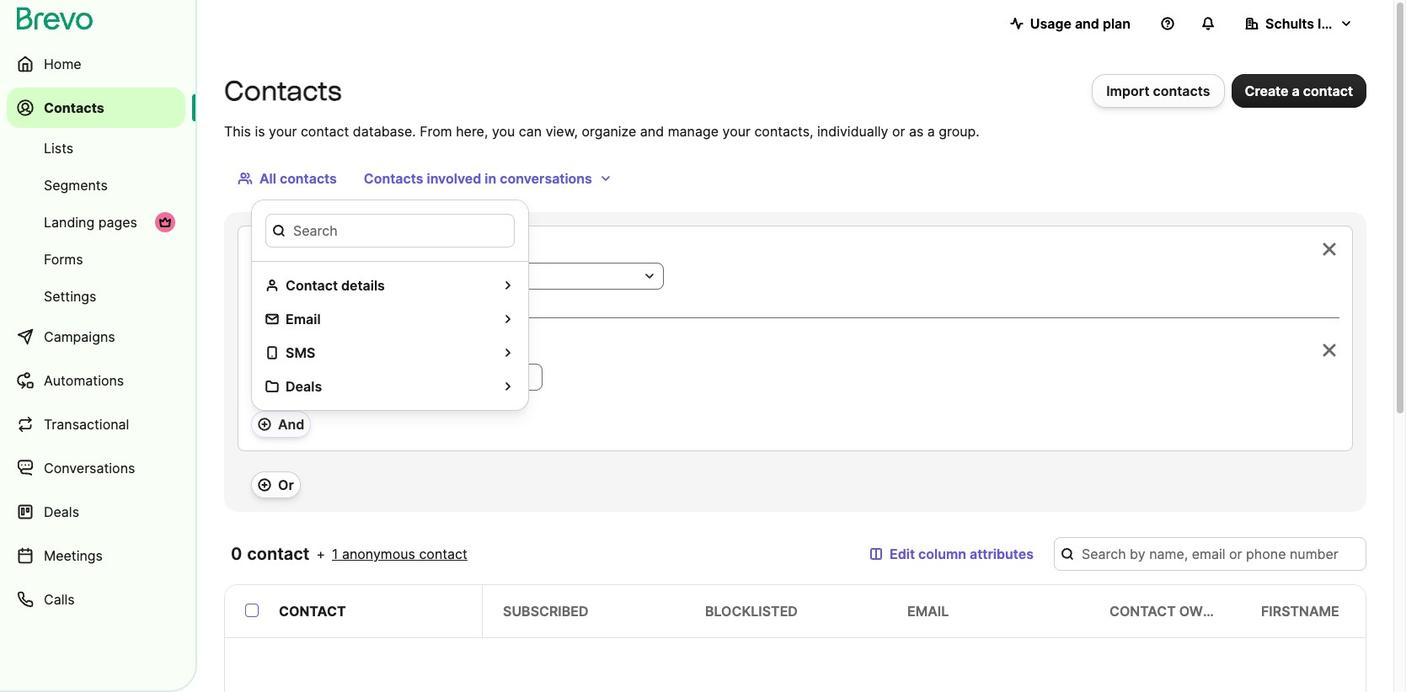 Task type: describe. For each thing, give the bounding box(es) containing it.
landing
[[44, 214, 95, 231]]

1 anonymous contact link
[[332, 544, 468, 565]]

here,
[[456, 123, 488, 140]]

(address)
[[290, 342, 353, 359]]

contacts inside contacts involved in conversations button
[[364, 170, 423, 187]]

0 horizontal spatial and
[[640, 123, 664, 140]]

schults
[[1266, 15, 1315, 32]]

firstname
[[1261, 603, 1340, 620]]

member of
[[279, 268, 348, 285]]

0 horizontal spatial a
[[325, 241, 333, 258]]

this
[[224, 123, 251, 140]]

settings link
[[7, 280, 185, 313]]

contact details
[[286, 277, 385, 294]]

meetings link
[[7, 536, 185, 576]]

conversations link
[[7, 448, 185, 489]]

and button
[[251, 411, 311, 438]]

import contacts
[[1107, 83, 1210, 99]]

anonymous
[[342, 546, 415, 563]]

contacts,
[[755, 123, 814, 140]]

all
[[260, 170, 276, 187]]

owner
[[1179, 603, 1230, 620]]

can
[[519, 123, 542, 140]]

subscribed
[[503, 603, 589, 620]]

involved
[[427, 170, 481, 187]]

forms
[[44, 251, 83, 268]]

import
[[1107, 83, 1150, 99]]

individually
[[817, 123, 888, 140]]

of for member of a list
[[309, 241, 322, 258]]

contact up 'all contacts'
[[301, 123, 349, 140]]

1 horizontal spatial contacts
[[224, 75, 342, 107]]

organize
[[582, 123, 636, 140]]

plan
[[1103, 15, 1131, 32]]

blocklisted
[[705, 603, 798, 620]]

automations link
[[7, 361, 185, 401]]

create a contact
[[1245, 83, 1353, 99]]

sms
[[286, 345, 315, 361]]

is
[[255, 123, 265, 140]]

inc
[[1318, 15, 1338, 32]]

meetings
[[44, 548, 103, 565]]

create a contact button
[[1232, 74, 1367, 108]]

contacts link
[[7, 88, 185, 128]]

or
[[278, 477, 294, 494]]

schults inc
[[1266, 15, 1338, 32]]

campaigns
[[44, 329, 115, 345]]

deals link
[[7, 492, 185, 533]]

Search search field
[[265, 214, 515, 248]]

you
[[492, 123, 515, 140]]

this is your contact database. from here, you can view, organize and manage your contacts, individually or as a group.
[[224, 123, 980, 140]]

deals inside list box
[[286, 378, 322, 395]]

or button
[[251, 472, 301, 499]]

edit
[[890, 546, 915, 563]]

contact owner
[[1110, 603, 1230, 620]]

usage and plan button
[[997, 7, 1144, 40]]

transactional link
[[7, 404, 185, 445]]

contact inside 0 contact + 1 anonymous contact
[[419, 546, 468, 563]]

forms link
[[7, 243, 185, 276]]

group.
[[939, 123, 980, 140]]

0 contact + 1 anonymous contact
[[231, 544, 468, 565]]

import contacts button
[[1092, 74, 1225, 108]]

conversations
[[44, 460, 135, 477]]

or
[[892, 123, 905, 140]]

1
[[332, 546, 338, 563]]

database.
[[353, 123, 416, 140]]

member of a list
[[251, 241, 356, 258]]

landing pages
[[44, 214, 137, 231]]

campaigns link
[[7, 317, 185, 357]]

left___rvooi image
[[158, 216, 172, 229]]

and inside and 'button'
[[278, 416, 305, 433]]

create
[[1245, 83, 1289, 99]]

and inside button
[[1075, 15, 1100, 32]]



Task type: vqa. For each thing, say whether or not it's contained in the screenshot.
the topmost contacts
yes



Task type: locate. For each thing, give the bounding box(es) containing it.
deals inside deals link
[[44, 504, 79, 521]]

contact
[[279, 603, 346, 620], [1110, 603, 1176, 620]]

of
[[309, 241, 322, 258], [335, 268, 348, 285]]

email up 'is'
[[251, 342, 286, 359]]

is
[[279, 369, 290, 386]]

contacts for import contacts
[[1153, 83, 1210, 99]]

of up member of
[[309, 241, 322, 258]]

all contacts button
[[224, 162, 350, 195]]

1 horizontal spatial a
[[928, 123, 935, 140]]

contact right 0
[[247, 544, 310, 565]]

list box
[[251, 200, 529, 411]]

a right create
[[1292, 83, 1300, 99]]

to
[[332, 369, 345, 386]]

member for member of a list
[[251, 241, 305, 258]]

and left manage
[[640, 123, 664, 140]]

0 vertical spatial member
[[251, 241, 305, 258]]

email for email (address)
[[251, 342, 286, 359]]

0 vertical spatial contacts
[[1153, 83, 1210, 99]]

is equal to
[[279, 369, 345, 386]]

deals up meetings
[[44, 504, 79, 521]]

1 contact from the left
[[279, 603, 346, 620]]

1 horizontal spatial and
[[278, 416, 305, 433]]

contact right anonymous
[[419, 546, 468, 563]]

all contacts
[[260, 170, 337, 187]]

None field
[[473, 266, 631, 286]]

a
[[1292, 83, 1300, 99], [928, 123, 935, 140], [325, 241, 333, 258]]

1 vertical spatial member
[[279, 268, 332, 285]]

as
[[909, 123, 924, 140]]

contacts up lists
[[44, 99, 104, 116]]

contact inside button
[[1303, 83, 1353, 99]]

automations
[[44, 372, 124, 389]]

2 your from the left
[[723, 123, 751, 140]]

from
[[420, 123, 452, 140]]

of inside the member of button
[[335, 268, 348, 285]]

contacts right the all
[[280, 170, 337, 187]]

0 vertical spatial of
[[309, 241, 322, 258]]

contact down +
[[279, 603, 346, 620]]

calls
[[44, 592, 75, 608]]

and left plan
[[1075, 15, 1100, 32]]

0 horizontal spatial deals
[[44, 504, 79, 521]]

1 vertical spatial of
[[335, 268, 348, 285]]

member
[[251, 241, 305, 258], [279, 268, 332, 285]]

contact left owner
[[1110, 603, 1176, 620]]

email up email (address)
[[286, 311, 321, 328]]

a inside button
[[1292, 83, 1300, 99]]

1 horizontal spatial deals
[[286, 378, 322, 395]]

0 horizontal spatial your
[[269, 123, 297, 140]]

settings
[[44, 288, 96, 305]]

edit column attributes
[[890, 546, 1034, 563]]

calls link
[[7, 580, 185, 620]]

contact for contact
[[279, 603, 346, 620]]

0 horizontal spatial and
[[251, 308, 276, 325]]

contacts inside button
[[1153, 83, 1210, 99]]

email inside list box
[[286, 311, 321, 328]]

schults inc button
[[1232, 7, 1367, 40]]

deals down sms
[[286, 378, 322, 395]]

conversations
[[500, 170, 592, 187]]

a left list
[[325, 241, 333, 258]]

contact
[[1303, 83, 1353, 99], [301, 123, 349, 140], [247, 544, 310, 565], [419, 546, 468, 563]]

in
[[485, 170, 497, 187]]

list
[[336, 241, 356, 258]]

list box containing contact details
[[251, 200, 529, 411]]

1 horizontal spatial your
[[723, 123, 751, 140]]

0 horizontal spatial contact
[[279, 603, 346, 620]]

contacts involved in conversations
[[364, 170, 592, 187]]

0 horizontal spatial contacts
[[280, 170, 337, 187]]

details
[[341, 277, 385, 294]]

contacts down database.
[[364, 170, 423, 187]]

and up email (address)
[[251, 308, 276, 325]]

0 vertical spatial email
[[286, 311, 321, 328]]

1 vertical spatial contacts
[[280, 170, 337, 187]]

your right "is"
[[269, 123, 297, 140]]

contacts right import
[[1153, 83, 1210, 99]]

lists link
[[7, 131, 185, 165]]

of down list
[[335, 268, 348, 285]]

usage and plan
[[1030, 15, 1131, 32]]

1 vertical spatial and
[[640, 123, 664, 140]]

pages
[[98, 214, 137, 231]]

view,
[[546, 123, 578, 140]]

your
[[269, 123, 297, 140], [723, 123, 751, 140]]

+
[[316, 546, 325, 563]]

Search by name, email or phone number search field
[[1054, 538, 1367, 571]]

0 vertical spatial and
[[251, 308, 276, 325]]

landing pages link
[[7, 206, 185, 239]]

edit column attributes button
[[856, 538, 1047, 571]]

None text field
[[378, 369, 536, 386]]

0 horizontal spatial of
[[309, 241, 322, 258]]

member up the member of button
[[251, 241, 305, 258]]

1 horizontal spatial contact
[[1110, 603, 1176, 620]]

email
[[286, 311, 321, 328], [251, 342, 286, 359]]

contact for contact owner
[[1110, 603, 1176, 620]]

member inside button
[[279, 268, 332, 285]]

contacts up "is"
[[224, 75, 342, 107]]

lists
[[44, 140, 73, 157]]

1 your from the left
[[269, 123, 297, 140]]

contacts inside contacts 'link'
[[44, 99, 104, 116]]

segments
[[44, 177, 108, 194]]

deals
[[286, 378, 322, 395], [44, 504, 79, 521]]

contact right create
[[1303, 83, 1353, 99]]

email for email
[[286, 311, 321, 328]]

home
[[44, 56, 81, 72]]

1 vertical spatial deals
[[44, 504, 79, 521]]

contacts involved in conversations button
[[350, 162, 626, 195]]

and down 'is'
[[278, 416, 305, 433]]

0 vertical spatial deals
[[286, 378, 322, 395]]

0
[[231, 544, 243, 565]]

0 horizontal spatial contacts
[[44, 99, 104, 116]]

2 contact from the left
[[1110, 603, 1176, 620]]

email
[[908, 603, 949, 620]]

equal
[[293, 369, 328, 386]]

contacts
[[1153, 83, 1210, 99], [280, 170, 337, 187]]

is equal to button
[[252, 367, 372, 388]]

column
[[919, 546, 967, 563]]

email (address)
[[251, 342, 353, 359]]

1 horizontal spatial contacts
[[1153, 83, 1210, 99]]

1 vertical spatial a
[[928, 123, 935, 140]]

0 vertical spatial and
[[1075, 15, 1100, 32]]

contacts for all contacts
[[280, 170, 337, 187]]

1 horizontal spatial and
[[1075, 15, 1100, 32]]

contacts inside button
[[280, 170, 337, 187]]

2 horizontal spatial a
[[1292, 83, 1300, 99]]

transactional
[[44, 416, 129, 433]]

a right as
[[928, 123, 935, 140]]

2 horizontal spatial contacts
[[364, 170, 423, 187]]

member for member of
[[279, 268, 332, 285]]

your right manage
[[723, 123, 751, 140]]

member down member of a list
[[279, 268, 332, 285]]

segments link
[[7, 169, 185, 202]]

2 vertical spatial a
[[325, 241, 333, 258]]

usage
[[1030, 15, 1072, 32]]

attributes
[[970, 546, 1034, 563]]

home link
[[7, 44, 185, 84]]

contact
[[286, 277, 338, 294]]

0 vertical spatial a
[[1292, 83, 1300, 99]]

member of button
[[252, 266, 375, 286]]

manage
[[668, 123, 719, 140]]

of for member of
[[335, 268, 348, 285]]

1 vertical spatial email
[[251, 342, 286, 359]]

1 horizontal spatial of
[[335, 268, 348, 285]]

1 vertical spatial and
[[278, 416, 305, 433]]



